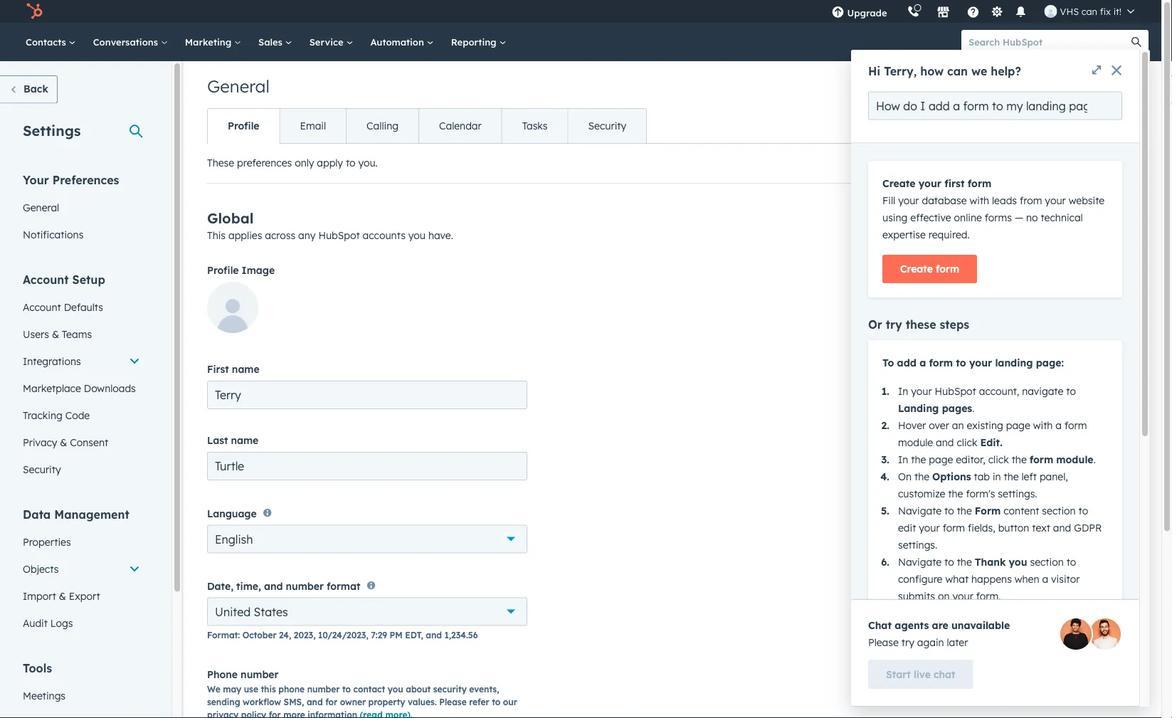 Task type: vqa. For each thing, say whether or not it's contained in the screenshot.
Apps corresponding to Private Apps
no



Task type: locate. For each thing, give the bounding box(es) containing it.
properties link
[[14, 528, 149, 556]]

0 horizontal spatial ,
[[313, 630, 316, 641]]

profile
[[228, 120, 259, 132], [207, 264, 239, 277]]

security for bottom security link
[[23, 463, 61, 475]]

0 vertical spatial &
[[52, 328, 59, 340]]

vhs can fix it! button
[[1036, 0, 1143, 23]]

2 horizontal spatial and
[[426, 630, 442, 641]]

calling
[[367, 120, 399, 132]]

global this applies across any hubspot accounts you have.
[[207, 209, 453, 242]]

0 horizontal spatial security
[[23, 463, 61, 475]]

sales
[[258, 36, 285, 48]]

2 vertical spatial &
[[59, 590, 66, 602]]

1 vertical spatial profile
[[207, 264, 239, 277]]

menu item
[[897, 0, 900, 23]]

tracking code link
[[14, 402, 149, 429]]

navigation
[[207, 108, 647, 144]]

time,
[[236, 580, 261, 592]]

consent
[[70, 436, 108, 448]]

privacy
[[23, 436, 57, 448]]

this
[[207, 229, 226, 242]]

privacy & consent link
[[14, 429, 149, 456]]

2 vertical spatial number
[[307, 684, 340, 695]]

integrations
[[23, 355, 81, 367]]

you up property
[[388, 684, 403, 695]]

account
[[23, 272, 69, 286], [23, 301, 61, 313]]

calendar
[[439, 120, 482, 132]]

1 vertical spatial you
[[388, 684, 403, 695]]

we
[[207, 684, 220, 695]]

english
[[215, 532, 253, 546]]

number up information
[[307, 684, 340, 695]]

security inside account setup element
[[23, 463, 61, 475]]

security for security link to the top
[[588, 120, 626, 132]]

your preferences element
[[14, 172, 149, 248]]

1 horizontal spatial security link
[[568, 109, 646, 143]]

account setup
[[23, 272, 105, 286]]

data
[[23, 507, 51, 521]]

profile left "image"
[[207, 264, 239, 277]]

number up use
[[241, 668, 279, 681]]

& for consent
[[60, 436, 67, 448]]

1 vertical spatial and
[[426, 630, 442, 641]]

1 vertical spatial security
[[23, 463, 61, 475]]

last name
[[207, 434, 259, 447]]

1 vertical spatial account
[[23, 301, 61, 313]]

tasks
[[522, 120, 548, 132]]

upgrade image
[[832, 6, 845, 19]]

tools element
[[14, 660, 149, 718]]

0 vertical spatial account
[[23, 272, 69, 286]]

downloads
[[84, 382, 136, 394]]

for up information
[[325, 697, 337, 708]]

tools
[[23, 661, 52, 675]]

marketing link
[[176, 23, 250, 61]]

Last name text field
[[207, 452, 527, 480]]

profile for profile
[[228, 120, 259, 132]]

data management
[[23, 507, 129, 521]]

phone number we may use this phone number to contact you about security events, sending workflow sms, and for owner property values. please refer to our privacy policy for more information
[[207, 668, 517, 718]]

vhs
[[1060, 5, 1079, 17]]

profile up "preferences"
[[228, 120, 259, 132]]

import & export
[[23, 590, 100, 602]]

search button
[[1125, 30, 1149, 54]]

first
[[207, 363, 229, 375]]

security link
[[568, 109, 646, 143], [14, 456, 149, 483]]

1 vertical spatial general
[[23, 201, 59, 214]]

1 horizontal spatial security
[[588, 120, 626, 132]]

notifications image
[[1015, 6, 1028, 19]]

accounts
[[363, 229, 406, 242]]

0 vertical spatial security link
[[568, 109, 646, 143]]

and right sms,
[[307, 697, 323, 708]]

united states button
[[207, 598, 527, 626]]

1 account from the top
[[23, 272, 69, 286]]

to left our
[[492, 697, 501, 708]]

1 vertical spatial name
[[231, 434, 259, 447]]

& left export
[[59, 590, 66, 602]]

to up owner
[[342, 684, 351, 695]]

account setup element
[[14, 272, 149, 483]]

2 vertical spatial and
[[307, 697, 323, 708]]

privacy
[[207, 710, 239, 718]]

you left have.
[[408, 229, 426, 242]]

0 vertical spatial name
[[232, 363, 260, 375]]

1 horizontal spatial ,
[[366, 630, 369, 641]]

back
[[23, 83, 48, 95]]

this
[[261, 684, 276, 695]]

2 horizontal spatial ,
[[421, 630, 423, 641]]

1 horizontal spatial general
[[207, 75, 270, 97]]

workflow
[[243, 697, 281, 708]]

number left the format
[[286, 580, 324, 592]]

calling link
[[346, 109, 419, 143]]

general up profile link
[[207, 75, 270, 97]]

1 horizontal spatial and
[[307, 697, 323, 708]]

& for export
[[59, 590, 66, 602]]

1 horizontal spatial you
[[408, 229, 426, 242]]

automation link
[[362, 23, 443, 61]]

defaults
[[64, 301, 103, 313]]

data management element
[[14, 506, 149, 637]]

for down workflow
[[269, 710, 281, 718]]

edt
[[405, 630, 421, 641]]

1 vertical spatial for
[[269, 710, 281, 718]]

1 vertical spatial to
[[342, 684, 351, 695]]

1 , from the left
[[313, 630, 316, 641]]

general down your
[[23, 201, 59, 214]]

general inside 'your preferences' element
[[23, 201, 59, 214]]

profile inside navigation
[[228, 120, 259, 132]]

may
[[223, 684, 241, 695]]

profile link
[[208, 109, 279, 143]]

to
[[346, 157, 356, 169], [342, 684, 351, 695], [492, 697, 501, 708]]

have.
[[428, 229, 453, 242]]

pm
[[390, 630, 403, 641]]

2 account from the top
[[23, 301, 61, 313]]

your
[[23, 173, 49, 187]]

preferences
[[237, 157, 292, 169]]

states
[[254, 605, 288, 619]]

and
[[264, 580, 283, 592], [426, 630, 442, 641], [307, 697, 323, 708]]

& right users
[[52, 328, 59, 340]]

0 vertical spatial general
[[207, 75, 270, 97]]

code
[[65, 409, 90, 421]]

security inside navigation
[[588, 120, 626, 132]]

account defaults link
[[14, 294, 149, 321]]

0 vertical spatial you
[[408, 229, 426, 242]]

name right the last
[[231, 434, 259, 447]]

, left 10/24/2023 on the left of page
[[313, 630, 316, 641]]

these
[[207, 157, 234, 169]]

name right "first"
[[232, 363, 260, 375]]

1,234.56
[[445, 630, 478, 641]]

to left you.
[[346, 157, 356, 169]]

and right time,
[[264, 580, 283, 592]]

first name
[[207, 363, 260, 375]]

calendar link
[[419, 109, 502, 143]]

0 horizontal spatial you
[[388, 684, 403, 695]]

2 vertical spatial to
[[492, 697, 501, 708]]

, left 7:29
[[366, 630, 369, 641]]

, right pm at the bottom of page
[[421, 630, 423, 641]]

our
[[503, 697, 517, 708]]

account up users
[[23, 301, 61, 313]]

upgrade
[[847, 7, 887, 19]]

audit logs
[[23, 617, 73, 629]]

First name text field
[[207, 381, 527, 409]]

&
[[52, 328, 59, 340], [60, 436, 67, 448], [59, 590, 66, 602]]

1 vertical spatial &
[[60, 436, 67, 448]]

and right edt
[[426, 630, 442, 641]]

calling icon button
[[902, 2, 926, 21]]

& inside data management element
[[59, 590, 66, 602]]

preferences
[[52, 173, 119, 187]]

0 horizontal spatial security link
[[14, 456, 149, 483]]

objects button
[[14, 556, 149, 583]]

settings
[[23, 121, 81, 139]]

format : october 24, 2023 , 10/24/2023 , 7:29 pm edt , and 1,234.56
[[207, 630, 478, 641]]

marketplace
[[23, 382, 81, 394]]

account for account setup
[[23, 272, 69, 286]]

service link
[[301, 23, 362, 61]]

0 vertical spatial and
[[264, 580, 283, 592]]

account up account defaults
[[23, 272, 69, 286]]

marketplaces image
[[937, 6, 950, 19]]

0 horizontal spatial for
[[269, 710, 281, 718]]

0 vertical spatial profile
[[228, 120, 259, 132]]

across
[[265, 229, 296, 242]]

1 vertical spatial number
[[241, 668, 279, 681]]

menu
[[822, 0, 1145, 23]]

& right 'privacy' at the bottom left of the page
[[60, 436, 67, 448]]

phone
[[279, 684, 305, 695]]

tracking code
[[23, 409, 90, 421]]

0 horizontal spatial general
[[23, 201, 59, 214]]

0 vertical spatial security
[[588, 120, 626, 132]]

menu containing vhs can fix it!
[[822, 0, 1145, 23]]

0 vertical spatial for
[[325, 697, 337, 708]]

events,
[[469, 684, 499, 695]]

export
[[69, 590, 100, 602]]



Task type: describe. For each thing, give the bounding box(es) containing it.
hubspot image
[[26, 3, 43, 20]]

calling icon image
[[907, 6, 920, 18]]

edit button
[[207, 282, 258, 338]]

contact
[[353, 684, 385, 695]]

10/24/2023
[[318, 630, 366, 641]]

profile for profile image
[[207, 264, 239, 277]]

3 , from the left
[[421, 630, 423, 641]]

hubspot link
[[17, 3, 53, 20]]

sms,
[[284, 697, 304, 708]]

marketplace downloads
[[23, 382, 136, 394]]

you inside phone number we may use this phone number to contact you about security events, sending workflow sms, and for owner property values. please refer to our privacy policy for more information
[[388, 684, 403, 695]]

properties
[[23, 536, 71, 548]]

sending
[[207, 697, 240, 708]]

account for account defaults
[[23, 301, 61, 313]]

conversations
[[93, 36, 161, 48]]

it!
[[1114, 5, 1122, 17]]

Search HubSpot search field
[[962, 30, 1136, 54]]

notifications button
[[1009, 0, 1033, 23]]

fix
[[1100, 5, 1111, 17]]

can
[[1082, 5, 1098, 17]]

and inside phone number we may use this phone number to contact you about security events, sending workflow sms, and for owner property values. please refer to our privacy policy for more information
[[307, 697, 323, 708]]

24,
[[279, 630, 291, 641]]

policy
[[241, 710, 266, 718]]

logs
[[50, 617, 73, 629]]

help button
[[961, 0, 986, 23]]

contacts
[[26, 36, 69, 48]]

search image
[[1132, 37, 1142, 47]]

back link
[[0, 75, 58, 104]]

united states
[[215, 605, 288, 619]]

contacts link
[[17, 23, 84, 61]]

0 vertical spatial to
[[346, 157, 356, 169]]

more
[[283, 710, 305, 718]]

hubspot
[[318, 229, 360, 242]]

email
[[300, 120, 326, 132]]

audit
[[23, 617, 48, 629]]

2 , from the left
[[366, 630, 369, 641]]

import
[[23, 590, 56, 602]]

1 vertical spatial security link
[[14, 456, 149, 483]]

audit logs link
[[14, 610, 149, 637]]

property
[[368, 697, 405, 708]]

tasks link
[[502, 109, 568, 143]]

global
[[207, 209, 254, 227]]

notifications link
[[14, 221, 149, 248]]

applies
[[228, 229, 262, 242]]

apply
[[317, 157, 343, 169]]

1 horizontal spatial for
[[325, 697, 337, 708]]

teams
[[62, 328, 92, 340]]

help image
[[967, 6, 980, 19]]

date, time, and number format
[[207, 580, 360, 592]]

you.
[[358, 157, 378, 169]]

use
[[244, 684, 258, 695]]

notifications
[[23, 228, 84, 241]]

these preferences only apply to you.
[[207, 157, 378, 169]]

marketplace downloads link
[[14, 375, 149, 402]]

automation
[[370, 36, 427, 48]]

name for last name
[[231, 434, 259, 447]]

about
[[406, 684, 431, 695]]

navigation containing profile
[[207, 108, 647, 144]]

terry turtle image
[[1045, 5, 1057, 18]]

owner
[[340, 697, 366, 708]]

meetings
[[23, 689, 65, 702]]

your preferences
[[23, 173, 119, 187]]

privacy & consent
[[23, 436, 108, 448]]

general link
[[14, 194, 149, 221]]

email link
[[279, 109, 346, 143]]

marketplaces button
[[929, 0, 958, 23]]

0 horizontal spatial and
[[264, 580, 283, 592]]

only
[[295, 157, 314, 169]]

0 vertical spatial number
[[286, 580, 324, 592]]

& for teams
[[52, 328, 59, 340]]

october
[[242, 630, 277, 641]]

service
[[309, 36, 346, 48]]

sales link
[[250, 23, 301, 61]]

refer
[[469, 697, 489, 708]]

profile image
[[207, 264, 275, 277]]

users & teams link
[[14, 321, 149, 348]]

setup
[[72, 272, 105, 286]]

security
[[433, 684, 467, 695]]

united
[[215, 605, 251, 619]]

integrations button
[[14, 348, 149, 375]]

you inside global this applies across any hubspot accounts you have.
[[408, 229, 426, 242]]

management
[[54, 507, 129, 521]]

meetings link
[[14, 682, 149, 709]]

information
[[308, 710, 357, 718]]

7:29
[[371, 630, 387, 641]]

last
[[207, 434, 228, 447]]

tracking
[[23, 409, 62, 421]]

:
[[238, 630, 240, 641]]

reporting
[[451, 36, 499, 48]]

name for first name
[[232, 363, 260, 375]]

any
[[298, 229, 316, 242]]

settings image
[[991, 6, 1004, 19]]

reporting link
[[443, 23, 515, 61]]



